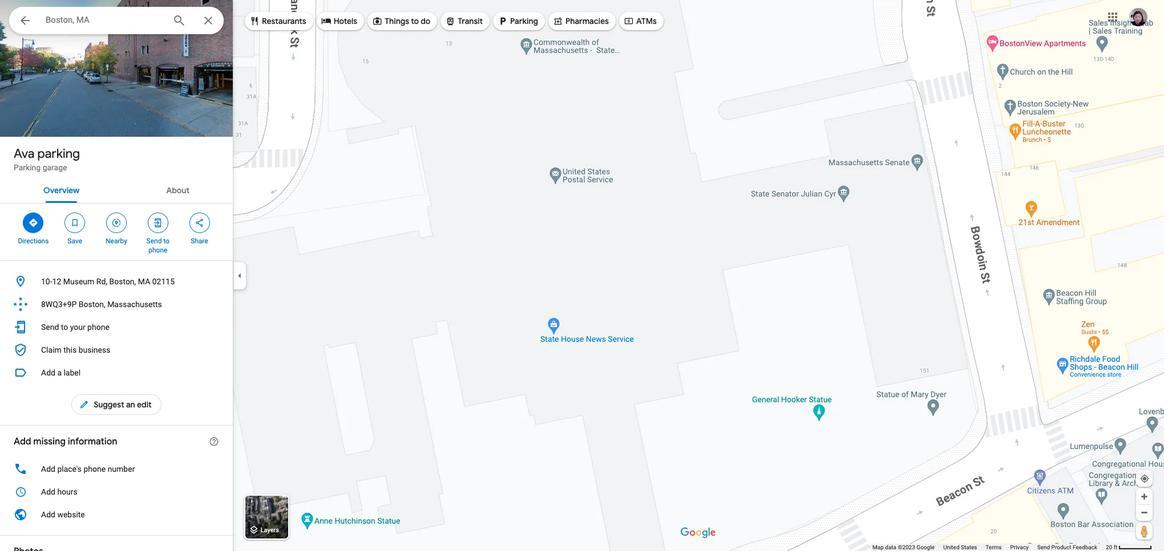 Task type: describe. For each thing, give the bounding box(es) containing it.
to for send to your phone
[[61, 323, 68, 332]]

add website
[[41, 511, 85, 520]]

information
[[68, 437, 117, 448]]

send to your phone button
[[0, 316, 233, 339]]

a
[[57, 369, 62, 378]]

hours
[[57, 488, 77, 497]]

label
[[64, 369, 81, 378]]

ava parking main content
[[0, 0, 233, 552]]

send for send to your phone
[[41, 323, 59, 332]]

10-12 museum rd, boston, ma 02115 button
[[0, 271, 233, 293]]

google
[[917, 545, 935, 551]]

add hours button
[[0, 481, 233, 504]]

8wq3+9p boston, massachusetts button
[[0, 293, 233, 316]]

atms
[[636, 16, 657, 26]]

an
[[126, 400, 135, 410]]

12
[[52, 277, 61, 287]]

united
[[943, 545, 960, 551]]


[[321, 15, 331, 27]]

data
[[885, 545, 897, 551]]

united states
[[943, 545, 977, 551]]

overview
[[43, 186, 79, 196]]

 button
[[9, 7, 41, 37]]

Boston, MA field
[[9, 7, 224, 34]]

website
[[57, 511, 85, 520]]

ft
[[1114, 545, 1118, 551]]

 things to do
[[372, 15, 431, 27]]

phone for to
[[149, 247, 167, 255]]

this
[[64, 346, 77, 355]]

 hotels
[[321, 15, 357, 27]]


[[249, 15, 260, 27]]

terms
[[986, 545, 1002, 551]]

add for add place's phone number
[[41, 465, 55, 474]]

collapse side panel image
[[233, 270, 246, 282]]

10-12 museum rd, boston, ma 02115
[[41, 277, 175, 287]]

8wq3+9p boston, massachusetts
[[41, 300, 162, 309]]

share
[[191, 237, 208, 245]]


[[553, 15, 563, 27]]

claim
[[41, 346, 62, 355]]

20 ft
[[1106, 545, 1118, 551]]

add for add a label
[[41, 369, 55, 378]]

phone inside information for ava parking region
[[87, 323, 109, 332]]

number
[[108, 465, 135, 474]]

to for send to phone
[[163, 237, 170, 245]]

map data ©2023 google
[[873, 545, 935, 551]]

add for add hours
[[41, 488, 55, 497]]


[[194, 217, 205, 229]]

google account: michele murakami  
(michele.murakami@adept.ai) image
[[1130, 8, 1148, 26]]

terms button
[[986, 545, 1002, 552]]


[[111, 217, 122, 229]]

pharmacies
[[566, 16, 609, 26]]

garage
[[43, 163, 67, 172]]

add hours
[[41, 488, 77, 497]]

add a label button
[[0, 362, 233, 385]]

ava
[[14, 146, 34, 162]]

do
[[421, 16, 431, 26]]

nearby
[[106, 237, 127, 245]]

parking inside ava parking parking garage
[[14, 163, 41, 172]]

send to your phone
[[41, 323, 109, 332]]

hotels
[[334, 16, 357, 26]]

product
[[1052, 545, 1072, 551]]

send to phone
[[146, 237, 170, 255]]

zoom in image
[[1140, 493, 1149, 502]]

suggest
[[94, 400, 124, 410]]

 transit
[[445, 15, 483, 27]]

send product feedback button
[[1038, 545, 1098, 552]]

 parking
[[498, 15, 538, 27]]

add a label
[[41, 369, 81, 378]]

photo of ava parking image
[[0, 0, 233, 137]]

tab list inside 'google maps' element
[[0, 176, 233, 203]]

phone for place's
[[84, 465, 106, 474]]

send product feedback
[[1038, 545, 1098, 551]]

things
[[385, 16, 409, 26]]


[[153, 217, 163, 229]]

information for ava parking region
[[0, 271, 233, 362]]


[[79, 399, 89, 412]]

none field inside boston, ma field
[[46, 13, 163, 27]]

actions for ava parking region
[[0, 204, 233, 261]]



Task type: locate. For each thing, give the bounding box(es) containing it.
send inside "send to phone"
[[146, 237, 162, 245]]

send up claim
[[41, 323, 59, 332]]

phone
[[149, 247, 167, 255], [87, 323, 109, 332], [84, 465, 106, 474]]

2 vertical spatial to
[[61, 323, 68, 332]]

phone right place's
[[84, 465, 106, 474]]

tab list
[[0, 176, 233, 203]]

parking
[[37, 146, 80, 162]]

boston, down rd,
[[79, 300, 105, 309]]

0 vertical spatial to
[[411, 16, 419, 26]]

to inside  things to do
[[411, 16, 419, 26]]

parking
[[510, 16, 538, 26], [14, 163, 41, 172]]

1 vertical spatial parking
[[14, 163, 41, 172]]

1 vertical spatial to
[[163, 237, 170, 245]]


[[70, 217, 80, 229]]

add place's phone number
[[41, 465, 135, 474]]


[[28, 217, 38, 229]]

 restaurants
[[249, 15, 306, 27]]

1 vertical spatial phone
[[87, 323, 109, 332]]

add
[[41, 369, 55, 378], [14, 437, 31, 448], [41, 465, 55, 474], [41, 488, 55, 497], [41, 511, 55, 520]]

united states button
[[943, 545, 977, 552]]

1 vertical spatial boston,
[[79, 300, 105, 309]]

2 vertical spatial phone
[[84, 465, 106, 474]]

directions
[[18, 237, 49, 245]]

footer containing map data ©2023 google
[[873, 545, 1106, 552]]

send
[[146, 237, 162, 245], [41, 323, 59, 332], [1038, 545, 1050, 551]]

show your location image
[[1140, 474, 1150, 485]]

0 horizontal spatial to
[[61, 323, 68, 332]]

boston, inside 8wq3+9p boston, massachusetts button
[[79, 300, 105, 309]]

add inside button
[[41, 511, 55, 520]]

about button
[[157, 176, 199, 203]]

0 horizontal spatial boston,
[[79, 300, 105, 309]]

add left a at the left
[[41, 369, 55, 378]]

to inside "send to phone"
[[163, 237, 170, 245]]

boston, right rd,
[[109, 277, 136, 287]]

footer
[[873, 545, 1106, 552]]

send inside footer
[[1038, 545, 1050, 551]]

2 horizontal spatial send
[[1038, 545, 1050, 551]]

2 horizontal spatial to
[[411, 16, 419, 26]]

rd,
[[96, 277, 107, 287]]


[[372, 15, 383, 27]]

parking garage button
[[14, 162, 67, 174]]

 pharmacies
[[553, 15, 609, 27]]

add left place's
[[41, 465, 55, 474]]

2 vertical spatial send
[[1038, 545, 1050, 551]]

1 vertical spatial send
[[41, 323, 59, 332]]

ava parking parking garage
[[14, 146, 80, 172]]

send for send product feedback
[[1038, 545, 1050, 551]]

show street view coverage image
[[1136, 523, 1153, 541]]

phone down 
[[149, 247, 167, 255]]

about
[[166, 186, 189, 196]]

 suggest an edit
[[79, 399, 152, 412]]

map
[[873, 545, 884, 551]]

layers
[[261, 528, 279, 535]]

add missing information
[[14, 437, 117, 448]]

02115
[[152, 277, 175, 287]]

transit
[[458, 16, 483, 26]]

parking down ava
[[14, 163, 41, 172]]

save
[[68, 237, 82, 245]]

parking right ""
[[510, 16, 538, 26]]

 search field
[[9, 7, 224, 37]]

1 horizontal spatial boston,
[[109, 277, 136, 287]]

add place's phone number button
[[0, 458, 233, 481]]

to inside button
[[61, 323, 68, 332]]

0 vertical spatial send
[[146, 237, 162, 245]]

to left the do
[[411, 16, 419, 26]]

send left product
[[1038, 545, 1050, 551]]

send down 
[[146, 237, 162, 245]]

8wq3+9p
[[41, 300, 77, 309]]

0 vertical spatial phone
[[149, 247, 167, 255]]

ma
[[138, 277, 150, 287]]

overview button
[[34, 176, 89, 203]]

to left share
[[163, 237, 170, 245]]

1 horizontal spatial to
[[163, 237, 170, 245]]

add left hours
[[41, 488, 55, 497]]

send inside information for ava parking region
[[41, 323, 59, 332]]

parking inside the  parking
[[510, 16, 538, 26]]

boston, inside 10-12 museum rd, boston, ma 02115 button
[[109, 277, 136, 287]]

send for send to phone
[[146, 237, 162, 245]]

1 horizontal spatial send
[[146, 237, 162, 245]]

boston,
[[109, 277, 136, 287], [79, 300, 105, 309]]

10-
[[41, 277, 52, 287]]


[[624, 15, 634, 27]]

google maps element
[[0, 0, 1164, 552]]

museum
[[63, 277, 94, 287]]

add for add missing information
[[14, 437, 31, 448]]

add website button
[[0, 504, 233, 527]]

footer inside 'google maps' element
[[873, 545, 1106, 552]]

zoom out image
[[1140, 509, 1149, 518]]

0 vertical spatial parking
[[510, 16, 538, 26]]

add left website
[[41, 511, 55, 520]]


[[445, 15, 456, 27]]

massachusetts
[[107, 300, 162, 309]]

privacy
[[1011, 545, 1029, 551]]

0 horizontal spatial parking
[[14, 163, 41, 172]]

feedback
[[1073, 545, 1098, 551]]

0 vertical spatial boston,
[[109, 277, 136, 287]]

add for add website
[[41, 511, 55, 520]]

restaurants
[[262, 16, 306, 26]]

place's
[[57, 465, 82, 474]]

your
[[70, 323, 85, 332]]

to left your at the left bottom of page
[[61, 323, 68, 332]]

claim this business
[[41, 346, 110, 355]]


[[498, 15, 508, 27]]

20 ft button
[[1106, 545, 1152, 551]]

business
[[79, 346, 110, 355]]

20
[[1106, 545, 1113, 551]]

states
[[961, 545, 977, 551]]

edit
[[137, 400, 152, 410]]

 atms
[[624, 15, 657, 27]]

claim this business link
[[0, 339, 233, 362]]

missing
[[33, 437, 66, 448]]


[[18, 13, 32, 29]]

None field
[[46, 13, 163, 27]]

privacy button
[[1011, 545, 1029, 552]]

add left missing
[[14, 437, 31, 448]]

phone right your at the left bottom of page
[[87, 323, 109, 332]]

tab list containing overview
[[0, 176, 233, 203]]

0 horizontal spatial send
[[41, 323, 59, 332]]

©2023
[[898, 545, 915, 551]]

1 horizontal spatial parking
[[510, 16, 538, 26]]

more info image
[[209, 437, 219, 448]]

phone inside "send to phone"
[[149, 247, 167, 255]]



Task type: vqa. For each thing, say whether or not it's contained in the screenshot.
bottommost the $732
no



